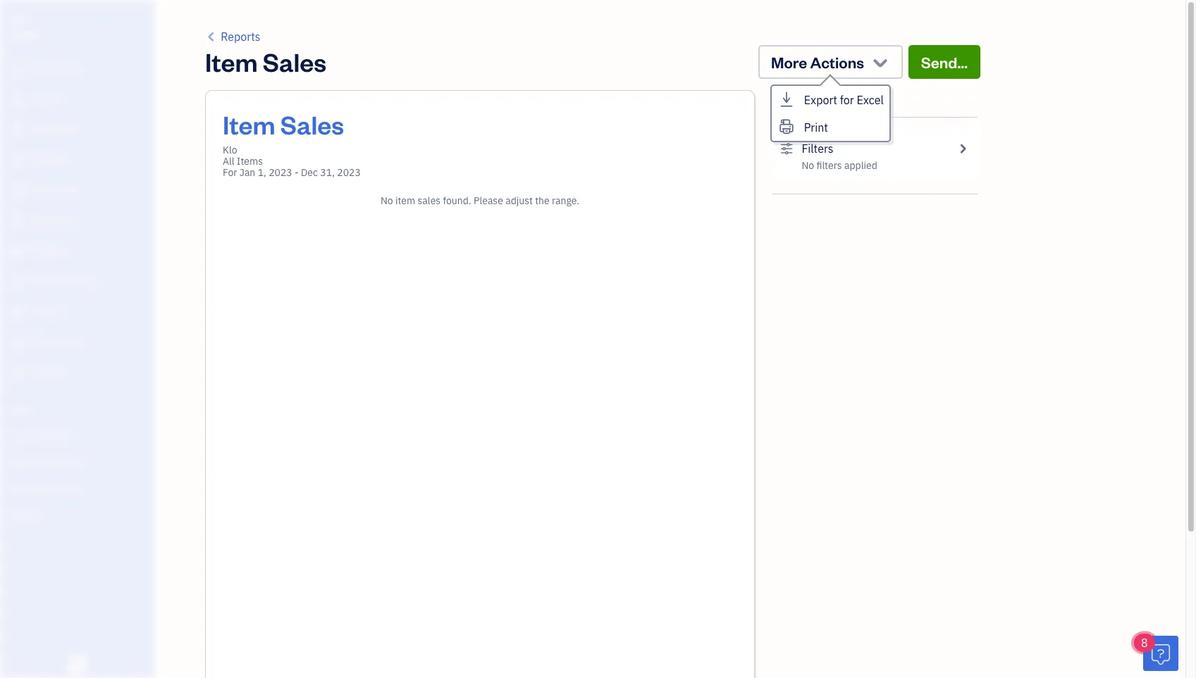 Task type: locate. For each thing, give the bounding box(es) containing it.
settings link
[[4, 503, 151, 528]]

0 horizontal spatial klo
[[11, 13, 26, 26]]

klo
[[11, 13, 26, 26], [223, 144, 237, 157]]

items inside main element
[[11, 458, 32, 469]]

bank
[[11, 484, 31, 495]]

0 vertical spatial settings
[[772, 90, 830, 110]]

1 vertical spatial klo
[[223, 144, 237, 157]]

1 horizontal spatial items
[[237, 155, 263, 168]]

sales inside item sales klo all items for jan 1, 2023 - dec 31, 2023
[[280, 108, 344, 141]]

1 horizontal spatial settings
[[772, 90, 830, 110]]

0 vertical spatial item
[[205, 45, 258, 78]]

item down reports
[[205, 45, 258, 78]]

sales right reports button
[[263, 45, 327, 78]]

klo up owner
[[11, 13, 26, 26]]

1 horizontal spatial no
[[802, 159, 814, 172]]

item inside item sales klo all items for jan 1, 2023 - dec 31, 2023
[[223, 108, 275, 141]]

bank connections
[[11, 484, 83, 495]]

no
[[802, 159, 814, 172], [381, 195, 393, 207]]

item up all
[[223, 108, 275, 141]]

items left the and at the bottom of the page
[[11, 458, 32, 469]]

the
[[535, 195, 550, 207]]

chevronright image
[[956, 140, 969, 157]]

chevrondown image
[[871, 52, 890, 72]]

8
[[1141, 637, 1148, 651]]

settings up print
[[772, 90, 830, 110]]

sales
[[263, 45, 327, 78], [280, 108, 344, 141]]

0 vertical spatial items
[[237, 155, 263, 168]]

31,
[[320, 166, 335, 179]]

settings
[[772, 90, 830, 110], [11, 510, 43, 521]]

0 horizontal spatial 2023
[[269, 166, 292, 179]]

for
[[223, 166, 237, 179]]

export for excel
[[804, 93, 884, 107]]

0 horizontal spatial items
[[11, 458, 32, 469]]

reports button
[[205, 28, 261, 45]]

2023
[[269, 166, 292, 179], [337, 166, 361, 179]]

item for item sales klo all items for jan 1, 2023 - dec 31, 2023
[[223, 108, 275, 141]]

members
[[35, 431, 72, 443]]

owner
[[11, 28, 39, 39]]

filters
[[817, 159, 842, 172]]

no filters applied
[[802, 159, 878, 172]]

chart image
[[9, 336, 26, 350]]

sales up "dec"
[[280, 108, 344, 141]]

settings image
[[780, 140, 793, 157]]

excel
[[857, 93, 884, 107]]

no down filters
[[802, 159, 814, 172]]

export
[[804, 93, 838, 107]]

settings down the bank
[[11, 510, 43, 521]]

invoice image
[[9, 154, 26, 168]]

0 vertical spatial klo
[[11, 13, 26, 26]]

items inside item sales klo all items for jan 1, 2023 - dec 31, 2023
[[237, 155, 263, 168]]

dashboard image
[[9, 63, 26, 77]]

items
[[237, 155, 263, 168], [11, 458, 32, 469]]

0 horizontal spatial no
[[381, 195, 393, 207]]

item
[[205, 45, 258, 78], [223, 108, 275, 141]]

send…
[[921, 52, 968, 72]]

1 vertical spatial items
[[11, 458, 32, 469]]

services
[[51, 458, 85, 469]]

connections
[[33, 484, 83, 495]]

bank connections link
[[4, 477, 151, 502]]

1 vertical spatial settings
[[11, 510, 43, 521]]

items and services link
[[4, 451, 151, 476]]

actions
[[810, 52, 864, 72]]

1 horizontal spatial klo
[[223, 144, 237, 157]]

1 horizontal spatial 2023
[[337, 166, 361, 179]]

more
[[771, 52, 807, 72]]

0 horizontal spatial settings
[[11, 510, 43, 521]]

-
[[295, 166, 299, 179]]

0 vertical spatial no
[[802, 159, 814, 172]]

filters
[[802, 142, 834, 156]]

1 vertical spatial sales
[[280, 108, 344, 141]]

no left item
[[381, 195, 393, 207]]

1 vertical spatial item
[[223, 108, 275, 141]]

send… button
[[909, 45, 981, 79]]

applied
[[845, 159, 878, 172]]

print button
[[772, 114, 890, 141]]

2023 left -
[[269, 166, 292, 179]]

estimate image
[[9, 123, 26, 137]]

items right all
[[237, 155, 263, 168]]

expense image
[[9, 214, 26, 228]]

sales for item sales klo all items for jan 1, 2023 - dec 31, 2023
[[280, 108, 344, 141]]

2023 right 31,
[[337, 166, 361, 179]]

1 vertical spatial no
[[381, 195, 393, 207]]

client image
[[9, 93, 26, 107]]

adjust
[[506, 195, 533, 207]]

klo up for at left
[[223, 144, 237, 157]]

0 vertical spatial sales
[[263, 45, 327, 78]]

item sales klo all items for jan 1, 2023 - dec 31, 2023
[[223, 108, 361, 179]]



Task type: describe. For each thing, give the bounding box(es) containing it.
1 2023 from the left
[[269, 166, 292, 179]]

item for item sales
[[205, 45, 258, 78]]

main element
[[0, 0, 190, 679]]

export for excel button
[[772, 86, 890, 114]]

payment image
[[9, 184, 26, 198]]

1,
[[258, 166, 266, 179]]

sales
[[418, 195, 441, 207]]

no item sales found. please adjust the range.
[[381, 195, 580, 207]]

resource center badge image
[[1144, 637, 1179, 672]]

settings inside main element
[[11, 510, 43, 521]]

found.
[[443, 195, 471, 207]]

more actions button
[[759, 45, 903, 79]]

project image
[[9, 245, 26, 259]]

and
[[34, 458, 49, 469]]

dec
[[301, 166, 318, 179]]

item sales
[[205, 45, 327, 78]]

all
[[223, 155, 234, 168]]

8 button
[[1134, 635, 1179, 672]]

item
[[396, 195, 415, 207]]

report image
[[9, 366, 26, 380]]

klo inside klo owner
[[11, 13, 26, 26]]

no for no item sales found. please adjust the range.
[[381, 195, 393, 207]]

please
[[474, 195, 503, 207]]

timer image
[[9, 275, 26, 289]]

2 2023 from the left
[[337, 166, 361, 179]]

klo owner
[[11, 13, 39, 39]]

chevronleft image
[[205, 28, 218, 45]]

team members link
[[4, 425, 151, 450]]

apps
[[11, 405, 32, 417]]

print
[[804, 121, 828, 135]]

items and services
[[11, 458, 85, 469]]

apps link
[[4, 399, 151, 424]]

team members
[[11, 431, 72, 443]]

money image
[[9, 305, 26, 319]]

team
[[11, 431, 33, 443]]

jan
[[240, 166, 255, 179]]

range.
[[552, 195, 580, 207]]

for
[[840, 93, 854, 107]]

reports
[[221, 30, 261, 44]]

no for no filters applied
[[802, 159, 814, 172]]

klo inside item sales klo all items for jan 1, 2023 - dec 31, 2023
[[223, 144, 237, 157]]

freshbooks image
[[66, 656, 89, 673]]

sales for item sales
[[263, 45, 327, 78]]

more actions
[[771, 52, 864, 72]]



Task type: vqa. For each thing, say whether or not it's contained in the screenshot.
chevronDown icon
yes



